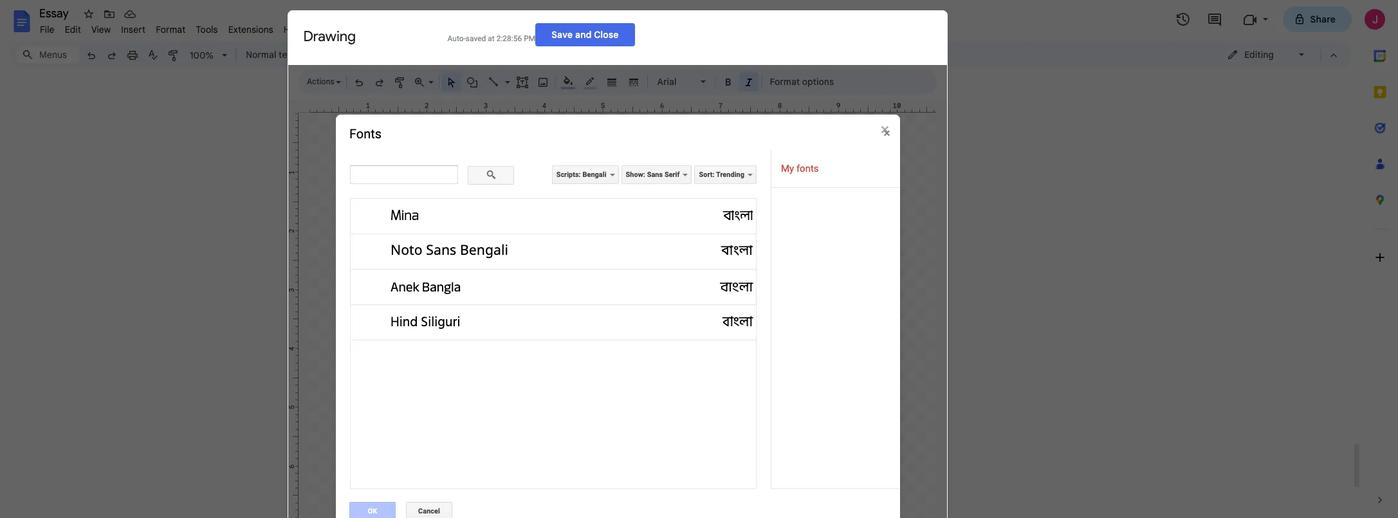Task type: describe. For each thing, give the bounding box(es) containing it.
drawing application
[[0, 0, 1398, 518]]

save and close
[[552, 29, 619, 40]]

Menus field
[[16, 46, 80, 64]]

save
[[552, 29, 573, 40]]

auto-saved at 2:28:56 pm
[[448, 34, 536, 43]]

Star checkbox
[[80, 5, 98, 23]]

save and close button
[[536, 23, 635, 46]]

drawing dialog
[[287, 10, 948, 518]]

at
[[488, 34, 495, 43]]

close
[[594, 29, 619, 40]]

Rename text field
[[35, 5, 76, 21]]

saved
[[466, 34, 486, 43]]

main toolbar
[[80, 0, 871, 365]]

and
[[575, 29, 592, 40]]

pm
[[524, 34, 536, 43]]



Task type: vqa. For each thing, say whether or not it's contained in the screenshot.
and
yes



Task type: locate. For each thing, give the bounding box(es) containing it.
tab list inside menu bar banner
[[1362, 38, 1398, 482]]

drawing
[[303, 27, 356, 45]]

share. private to only me. image
[[1294, 13, 1305, 25]]

menu bar banner
[[0, 0, 1398, 518]]

2:28:56
[[497, 34, 522, 43]]

tab list
[[1362, 38, 1398, 482]]

menu bar
[[35, 17, 308, 38]]

menu bar inside menu bar banner
[[35, 17, 308, 38]]

auto-
[[448, 34, 466, 43]]

drawing heading
[[303, 27, 432, 45]]



